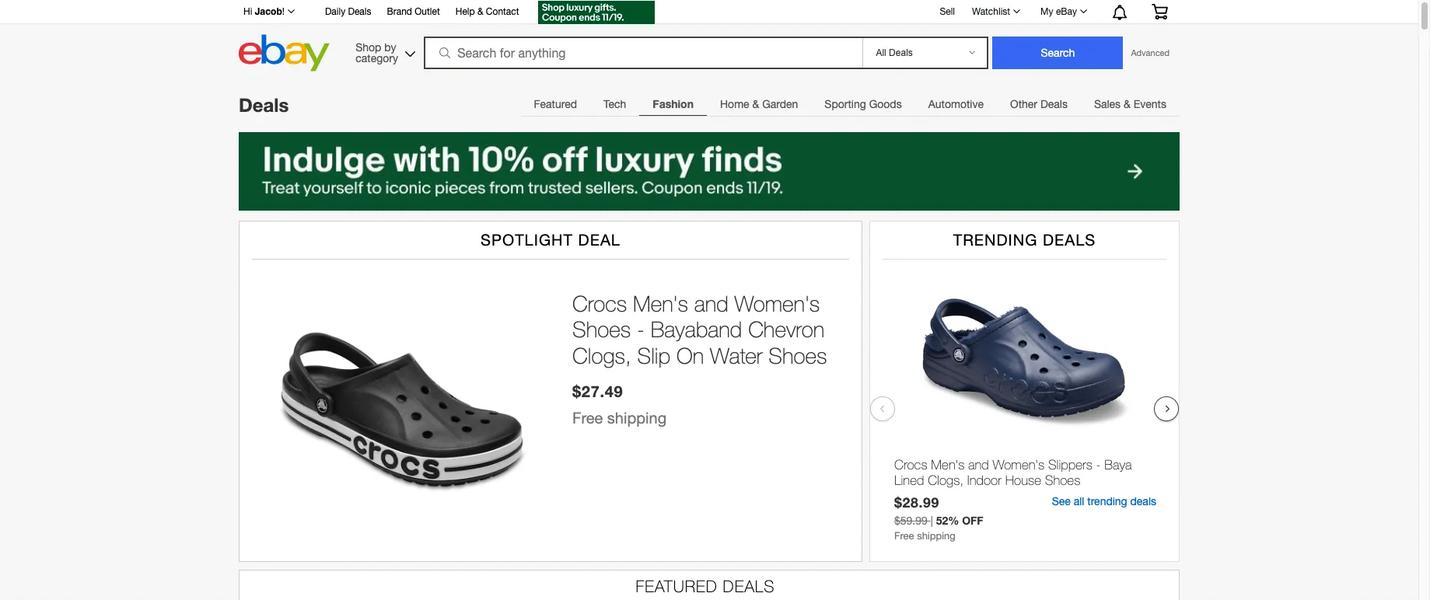 Task type: locate. For each thing, give the bounding box(es) containing it.
- up slip
[[637, 317, 645, 343]]

2 vertical spatial shoes
[[1046, 473, 1081, 489]]

0 horizontal spatial crocs
[[573, 291, 627, 317]]

clogs, inside "crocs men's and women's slippers - baya lined clogs, indoor house shoes"
[[928, 473, 964, 489]]

trending
[[954, 231, 1038, 249]]

deals for trending deals
[[1043, 231, 1097, 249]]

& inside "link"
[[1124, 98, 1131, 110]]

deal
[[579, 231, 621, 249]]

fashion menu bar
[[521, 88, 1180, 120]]

1 vertical spatial shoes
[[769, 343, 828, 369]]

none submit inside the shop by category banner
[[993, 37, 1124, 69]]

clogs, inside crocs men's and women's shoes - bayaband chevron clogs, slip on water shoes
[[573, 343, 632, 369]]

-
[[637, 317, 645, 343], [1097, 457, 1101, 473]]

None submit
[[993, 37, 1124, 69]]

indoor
[[968, 473, 1002, 489]]

clogs,
[[573, 343, 632, 369], [928, 473, 964, 489]]

0 vertical spatial crocs
[[573, 291, 627, 317]]

1 vertical spatial clogs,
[[928, 473, 964, 489]]

0 vertical spatial shoes
[[573, 317, 631, 343]]

and for house
[[969, 457, 990, 473]]

1 horizontal spatial free
[[895, 531, 915, 542]]

home
[[721, 98, 750, 110]]

$27.49
[[573, 382, 624, 400]]

featured
[[534, 98, 577, 110], [636, 577, 718, 596]]

shipping down |
[[917, 531, 956, 542]]

52%
[[937, 514, 960, 528]]

spotlight deal
[[481, 231, 621, 249]]

0 vertical spatial featured
[[534, 98, 577, 110]]

1 vertical spatial featured
[[636, 577, 718, 596]]

shoes down slippers
[[1046, 473, 1081, 489]]

and up indoor
[[969, 457, 990, 473]]

free down $27.49
[[573, 409, 603, 427]]

2 horizontal spatial &
[[1124, 98, 1131, 110]]

1 horizontal spatial crocs
[[895, 457, 928, 473]]

jacob
[[255, 5, 282, 17]]

your shopping cart image
[[1152, 4, 1169, 19]]

0 horizontal spatial -
[[637, 317, 645, 343]]

0 vertical spatial shipping
[[608, 409, 667, 427]]

bayaband
[[651, 317, 743, 343]]

1 horizontal spatial featured
[[636, 577, 718, 596]]

|
[[931, 515, 934, 528]]

shoes up $27.49
[[573, 317, 631, 343]]

account navigation
[[235, 0, 1180, 26]]

deals inside fashion menu bar
[[1041, 98, 1068, 110]]

0 vertical spatial men's
[[633, 291, 689, 317]]

help & contact link
[[456, 4, 519, 21]]

see all trending deals link
[[1053, 496, 1157, 508]]

crocs men's and women's slippers - baya lined clogs, indoor house shoes
[[895, 457, 1133, 489]]

1 horizontal spatial clogs,
[[928, 473, 964, 489]]

goods
[[870, 98, 902, 110]]

featured deals
[[636, 577, 775, 596]]

chevron
[[749, 317, 825, 343]]

& inside account navigation
[[478, 6, 484, 17]]

daily deals link
[[325, 4, 372, 21]]

0 horizontal spatial clogs,
[[573, 343, 632, 369]]

- inside crocs men's and women's shoes - bayaband chevron clogs, slip on water shoes
[[637, 317, 645, 343]]

outlet
[[415, 6, 440, 17]]

watchlist
[[973, 6, 1011, 17]]

1 vertical spatial -
[[1097, 457, 1101, 473]]

crocs
[[573, 291, 627, 317], [895, 457, 928, 473]]

deals
[[348, 6, 372, 17], [239, 94, 289, 116], [1041, 98, 1068, 110], [1043, 231, 1097, 249], [723, 577, 775, 596]]

0 horizontal spatial men's
[[633, 291, 689, 317]]

home & garden
[[721, 98, 799, 110]]

other deals link
[[998, 89, 1081, 120]]

shipping
[[608, 409, 667, 427], [917, 531, 956, 542]]

daily
[[325, 6, 346, 17]]

free inside $59.99 | 52% off free shipping
[[895, 531, 915, 542]]

1 vertical spatial men's
[[932, 457, 965, 473]]

baya
[[1105, 457, 1133, 473]]

featured for featured deals
[[636, 577, 718, 596]]

women's up chevron
[[735, 291, 820, 317]]

shoes
[[573, 317, 631, 343], [769, 343, 828, 369], [1046, 473, 1081, 489]]

shoes down chevron
[[769, 343, 828, 369]]

0 horizontal spatial &
[[478, 6, 484, 17]]

1 horizontal spatial men's
[[932, 457, 965, 473]]

sales & events link
[[1081, 89, 1180, 120]]

0 horizontal spatial featured
[[534, 98, 577, 110]]

featured inside fashion menu bar
[[534, 98, 577, 110]]

0 horizontal spatial women's
[[735, 291, 820, 317]]

and
[[695, 291, 729, 317], [969, 457, 990, 473]]

women's up house on the bottom of page
[[993, 457, 1045, 473]]

- left baya
[[1097, 457, 1101, 473]]

and inside crocs men's and women's shoes - bayaband chevron clogs, slip on water shoes
[[695, 291, 729, 317]]

shop
[[356, 41, 382, 53]]

0 horizontal spatial and
[[695, 291, 729, 317]]

men's inside crocs men's and women's shoes - bayaband chevron clogs, slip on water shoes
[[633, 291, 689, 317]]

shop by category button
[[349, 35, 419, 68]]

deals
[[1131, 496, 1157, 508]]

free
[[573, 409, 603, 427], [895, 531, 915, 542]]

women's
[[735, 291, 820, 317], [993, 457, 1045, 473]]

free shipping
[[573, 409, 667, 427]]

Search for anything text field
[[427, 38, 860, 68]]

house
[[1006, 473, 1042, 489]]

men's inside "crocs men's and women's slippers - baya lined clogs, indoor house shoes"
[[932, 457, 965, 473]]

1 vertical spatial free
[[895, 531, 915, 542]]

watchlist link
[[964, 2, 1028, 21]]

0 horizontal spatial shoes
[[573, 317, 631, 343]]

men's up "$28.99"
[[932, 457, 965, 473]]

0 vertical spatial -
[[637, 317, 645, 343]]

1 horizontal spatial -
[[1097, 457, 1101, 473]]

&
[[478, 6, 484, 17], [753, 98, 760, 110], [1124, 98, 1131, 110]]

spotlight
[[481, 231, 573, 249]]

and up bayaband
[[695, 291, 729, 317]]

men's up bayaband
[[633, 291, 689, 317]]

sporting goods
[[825, 98, 902, 110]]

deals inside account navigation
[[348, 6, 372, 17]]

1 horizontal spatial &
[[753, 98, 760, 110]]

brand outlet
[[387, 6, 440, 17]]

1 vertical spatial crocs
[[895, 457, 928, 473]]

see
[[1053, 496, 1071, 508]]

and for on
[[695, 291, 729, 317]]

& right help
[[478, 6, 484, 17]]

$59.99
[[895, 515, 928, 528]]

and inside "crocs men's and women's slippers - baya lined clogs, indoor house shoes"
[[969, 457, 990, 473]]

all
[[1074, 496, 1085, 508]]

crocs for crocs men's and women's slippers - baya lined clogs, indoor house shoes
[[895, 457, 928, 473]]

0 vertical spatial clogs,
[[573, 343, 632, 369]]

1 horizontal spatial shipping
[[917, 531, 956, 542]]

0 horizontal spatial free
[[573, 409, 603, 427]]

women's inside crocs men's and women's shoes - bayaband chevron clogs, slip on water shoes
[[735, 291, 820, 317]]

crocs up the lined
[[895, 457, 928, 473]]

0 vertical spatial free
[[573, 409, 603, 427]]

1 vertical spatial and
[[969, 457, 990, 473]]

women's inside "crocs men's and women's slippers - baya lined clogs, indoor house shoes"
[[993, 457, 1045, 473]]

men's
[[633, 291, 689, 317], [932, 457, 965, 473]]

1 horizontal spatial shoes
[[769, 343, 828, 369]]

sales
[[1095, 98, 1121, 110]]

crocs for crocs men's and women's shoes - bayaband chevron clogs, slip on water shoes
[[573, 291, 627, 317]]

2 horizontal spatial shoes
[[1046, 473, 1081, 489]]

men's for slip
[[633, 291, 689, 317]]

- for slippers
[[1097, 457, 1101, 473]]

1 horizontal spatial women's
[[993, 457, 1045, 473]]

advanced
[[1132, 48, 1170, 58]]

clogs, up $27.49
[[573, 343, 632, 369]]

sell link
[[933, 6, 962, 17]]

- for shoes
[[637, 317, 645, 343]]

brand
[[387, 6, 412, 17]]

by
[[385, 41, 397, 53]]

tech link
[[591, 89, 640, 120]]

crocs inside "crocs men's and women's slippers - baya lined clogs, indoor house shoes"
[[895, 457, 928, 473]]

shoes inside "crocs men's and women's slippers - baya lined clogs, indoor house shoes"
[[1046, 473, 1081, 489]]

shipping down $27.49
[[608, 409, 667, 427]]

daily deals
[[325, 6, 372, 17]]

deals for other deals
[[1041, 98, 1068, 110]]

1 horizontal spatial and
[[969, 457, 990, 473]]

1 vertical spatial shipping
[[917, 531, 956, 542]]

clogs, up "$28.99"
[[928, 473, 964, 489]]

0 vertical spatial and
[[695, 291, 729, 317]]

- inside "crocs men's and women's slippers - baya lined clogs, indoor house shoes"
[[1097, 457, 1101, 473]]

crocs inside crocs men's and women's shoes - bayaband chevron clogs, slip on water shoes
[[573, 291, 627, 317]]

crocs down deal
[[573, 291, 627, 317]]

my ebay
[[1041, 6, 1078, 17]]

& right home
[[753, 98, 760, 110]]

0 vertical spatial women's
[[735, 291, 820, 317]]

free down $59.99
[[895, 531, 915, 542]]

& right the sales
[[1124, 98, 1131, 110]]

women's for water
[[735, 291, 820, 317]]

1 vertical spatial women's
[[993, 457, 1045, 473]]



Task type: describe. For each thing, give the bounding box(es) containing it.
off
[[963, 514, 984, 528]]

garden
[[763, 98, 799, 110]]

tech
[[604, 98, 627, 110]]

see all trending deals
[[1053, 496, 1157, 508]]

deals for daily deals
[[348, 6, 372, 17]]

sporting
[[825, 98, 867, 110]]

crocs men's and women's slippers - baya lined clogs, indoor house shoes link
[[895, 457, 1157, 493]]

sell
[[940, 6, 955, 17]]

automotive
[[929, 98, 984, 110]]

help & contact
[[456, 6, 519, 17]]

sales & events
[[1095, 98, 1167, 110]]

category
[[356, 52, 398, 64]]

contact
[[486, 6, 519, 17]]

clogs, for indoor
[[928, 473, 964, 489]]

& for events
[[1124, 98, 1131, 110]]

get the coupon image
[[538, 1, 655, 24]]

fashion tab list
[[521, 88, 1180, 120]]

lined
[[895, 473, 925, 489]]

hi
[[244, 6, 252, 17]]

!
[[282, 6, 285, 17]]

indulge with 10% off luxury finds treat yourself iconic pieces from trusted sellers. coupon ends 11/19. image
[[239, 132, 1180, 211]]

crocs men's and women's shoes - bayaband chevron clogs, slip on water shoes link
[[573, 291, 847, 369]]

shop by category
[[356, 41, 398, 64]]

on
[[677, 343, 704, 369]]

crocs men's and women's shoes - bayaband chevron clogs, slip on water shoes
[[573, 291, 828, 369]]

trending deals
[[954, 231, 1097, 249]]

my
[[1041, 6, 1054, 17]]

shipping inside $59.99 | 52% off free shipping
[[917, 531, 956, 542]]

fashion link
[[640, 89, 707, 120]]

featured for featured
[[534, 98, 577, 110]]

fashion
[[653, 97, 694, 110]]

featured link
[[521, 89, 591, 120]]

hi jacob !
[[244, 5, 285, 17]]

slippers
[[1049, 457, 1093, 473]]

$59.99 | 52% off free shipping
[[895, 514, 984, 542]]

trending
[[1088, 496, 1128, 508]]

automotive link
[[916, 89, 998, 120]]

water
[[710, 343, 763, 369]]

events
[[1134, 98, 1167, 110]]

home & garden link
[[707, 89, 812, 120]]

men's for indoor
[[932, 457, 965, 473]]

advanced link
[[1124, 37, 1178, 68]]

my ebay link
[[1033, 2, 1095, 21]]

0 horizontal spatial shipping
[[608, 409, 667, 427]]

help
[[456, 6, 475, 17]]

slip
[[638, 343, 671, 369]]

shop by category banner
[[235, 0, 1180, 75]]

& for garden
[[753, 98, 760, 110]]

$28.99
[[895, 495, 940, 511]]

brand outlet link
[[387, 4, 440, 21]]

women's for shoes
[[993, 457, 1045, 473]]

other deals
[[1011, 98, 1068, 110]]

ebay
[[1057, 6, 1078, 17]]

deals for featured deals
[[723, 577, 775, 596]]

clogs, for slip
[[573, 343, 632, 369]]

sporting goods link
[[812, 89, 916, 120]]

other
[[1011, 98, 1038, 110]]

& for contact
[[478, 6, 484, 17]]

deals link
[[239, 94, 289, 116]]



Task type: vqa. For each thing, say whether or not it's contained in the screenshot.
& inside the Account navigation
yes



